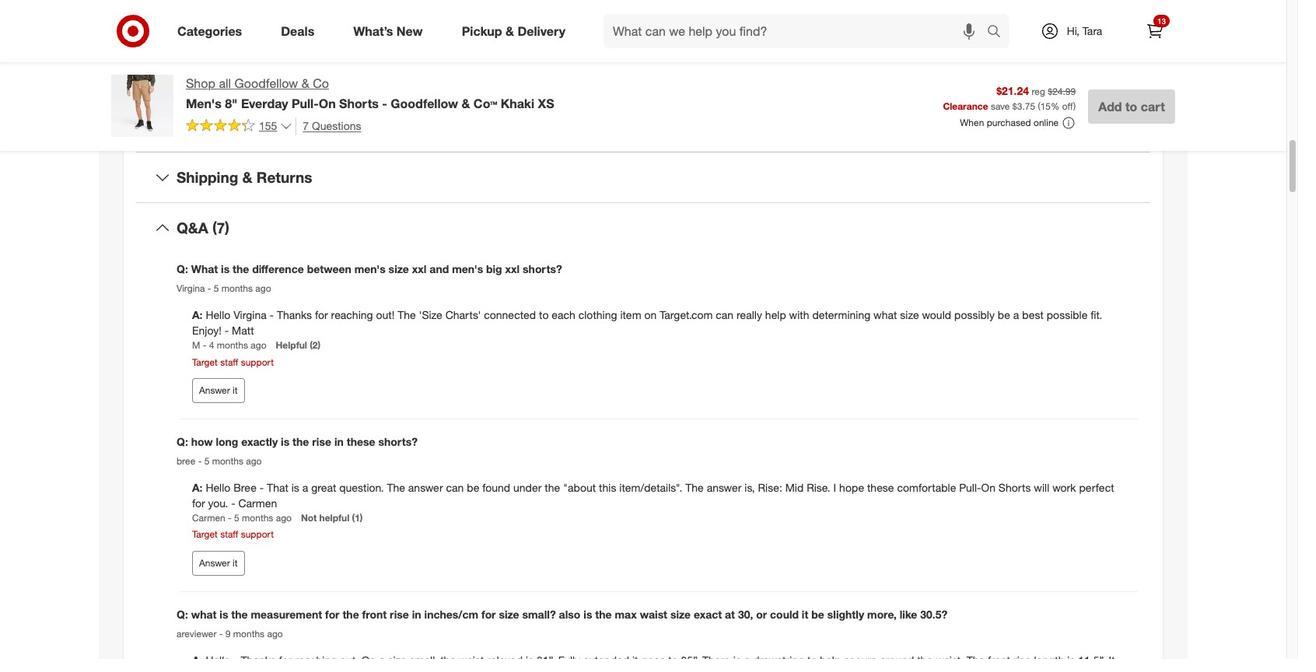 Task type: locate. For each thing, give the bounding box(es) containing it.
be for at
[[812, 607, 825, 621]]

1 horizontal spatial a
[[1014, 308, 1020, 322]]

for
[[315, 308, 328, 322], [192, 497, 205, 510], [325, 607, 340, 621], [482, 607, 496, 621]]

1 answer it from the top
[[199, 384, 238, 396]]

q: left how
[[177, 435, 188, 448]]

1 horizontal spatial answer
[[707, 481, 742, 494]]

helpful
[[319, 512, 350, 524]]

months up matt
[[222, 283, 253, 294]]

on inside hello bree - that is a great question. the answer can be found under the "about this item/details". the answer is, rise: mid rise. i hope these comfortable pull-on shorts will work perfect for you. - carmen
[[982, 481, 996, 494]]

q: for q: what is the difference between men's size xxl and men's big xxl shorts?
[[177, 262, 188, 275]]

these inside q: how long exactly is the rise in these shorts? bree - 5 months ago
[[347, 435, 375, 448]]

when
[[960, 117, 985, 129]]

is up 9
[[220, 607, 228, 621]]

size left 'and'
[[389, 262, 409, 275]]

q: what is the difference between men's size xxl and men's big xxl shorts? virgina - 5 months ago
[[177, 262, 562, 294]]

is right what
[[221, 262, 230, 275]]

answer it button for hello bree - that is a great question. the answer can be found under the "about this item/details". the answer is, rise: mid rise. i hope these comfortable pull-on shorts will work perfect for you. - carmen
[[192, 551, 245, 576]]

1 target from the top
[[192, 356, 218, 368]]

possible
[[1047, 308, 1088, 322]]

1 vertical spatial 5
[[204, 455, 210, 467]]

0 vertical spatial on
[[319, 96, 336, 111]]

great
[[311, 481, 336, 494]]

1 vertical spatial hello
[[206, 481, 231, 494]]

deals
[[281, 23, 315, 39]]

0 vertical spatial what
[[874, 308, 897, 322]]

shorts? inside q: what is the difference between men's size xxl and men's big xxl shorts? virgina - 5 months ago
[[523, 262, 562, 275]]

13 link
[[1138, 14, 1173, 48]]

1 vertical spatial rise
[[390, 607, 409, 621]]

a left best
[[1014, 308, 1020, 322]]

2 vertical spatial q:
[[177, 607, 188, 621]]

a left great
[[302, 481, 308, 494]]

0 vertical spatial rise
[[312, 435, 331, 448]]

1 horizontal spatial xxl
[[505, 262, 520, 275]]

target staff support for bree
[[192, 529, 274, 540]]

target.com
[[660, 308, 713, 322]]

can left really
[[716, 308, 734, 322]]

a: up enjoy!
[[192, 308, 206, 322]]

the inside q: what is the difference between men's size xxl and men's big xxl shorts? virgina - 5 months ago
[[233, 262, 249, 275]]

0 vertical spatial a
[[1014, 308, 1020, 322]]

comfortable
[[897, 481, 957, 494]]

these up the question.
[[347, 435, 375, 448]]

not helpful (1)
[[301, 512, 363, 524]]

1 hello from the top
[[206, 308, 231, 322]]

1 xxl from the left
[[412, 262, 427, 275]]

1 horizontal spatial rise
[[390, 607, 409, 621]]

0 vertical spatial target
[[192, 356, 218, 368]]

item/details".
[[620, 481, 683, 494]]

1 vertical spatial be
[[467, 481, 480, 494]]

target staff support for virgina
[[192, 356, 274, 368]]

q: inside q: how long exactly is the rise in these shorts? bree - 5 months ago
[[177, 435, 188, 448]]

1 vertical spatial pull-
[[960, 481, 982, 494]]

add to cart
[[1099, 99, 1166, 114]]

add to cart button
[[1089, 89, 1176, 124]]

0 horizontal spatial on
[[319, 96, 336, 111]]

staff down carmen - 5 months ago
[[220, 529, 238, 540]]

1 vertical spatial in
[[412, 607, 421, 621]]

size left would
[[901, 308, 919, 322]]

the right exactly on the left of the page
[[293, 435, 309, 448]]

carmen down the you.
[[192, 512, 225, 524]]

is right that
[[292, 481, 299, 494]]

charts'
[[446, 308, 481, 322]]

0 horizontal spatial 5
[[204, 455, 210, 467]]

a inside hello virgina - thanks for reaching out! the 'size charts' connected to each clothing item on target.com can really help with determining what size would possibly be a best possible fit. enjoy! - matt
[[1014, 308, 1020, 322]]

0 horizontal spatial can
[[446, 481, 464, 494]]

$21.24
[[997, 84, 1029, 98]]

1 vertical spatial goodfellow
[[391, 96, 458, 111]]

15
[[1041, 101, 1051, 112]]

2 horizontal spatial be
[[998, 308, 1011, 322]]

what right determining
[[874, 308, 897, 322]]

size
[[389, 262, 409, 275], [901, 308, 919, 322], [499, 607, 520, 621], [671, 607, 691, 621]]

ago down difference
[[255, 283, 271, 294]]

1 horizontal spatial pull-
[[960, 481, 982, 494]]

reaching
[[331, 308, 373, 322]]

support for bree
[[241, 529, 274, 540]]

1 vertical spatial a
[[302, 481, 308, 494]]

size right waist
[[671, 607, 691, 621]]

shorts?
[[523, 262, 562, 275], [378, 435, 418, 448]]

deals link
[[268, 14, 334, 48]]

areviewer
[[177, 628, 217, 640]]

1 answer from the top
[[199, 384, 230, 396]]

2 answer from the top
[[199, 557, 230, 568]]

shorts up questions
[[339, 96, 379, 111]]

0 horizontal spatial shorts
[[339, 96, 379, 111]]

pull- right comfortable
[[960, 481, 982, 494]]

be left best
[[998, 308, 1011, 322]]

months inside q: what is the measurement for the front rise in inches/cm for size small? also is the max waist size exact at 30, or could it be slightly more, like 30.5? areviewer - 9 months ago
[[233, 628, 265, 640]]

shop all goodfellow & co men's 8" everday pull-on shorts - goodfellow & co™ khaki xs
[[186, 75, 554, 111]]

1 vertical spatial answer it button
[[192, 551, 245, 576]]

men's left "big"
[[452, 262, 483, 275]]

months down matt
[[217, 340, 248, 351]]

to left the each
[[539, 308, 549, 322]]

pull- inside shop all goodfellow & co men's 8" everday pull-on shorts - goodfellow & co™ khaki xs
[[292, 96, 319, 111]]

these right hope
[[868, 481, 894, 494]]

answer down 4
[[199, 384, 230, 396]]

the right what
[[233, 262, 249, 275]]

0 horizontal spatial in
[[335, 435, 344, 448]]

everday
[[241, 96, 288, 111]]

0 vertical spatial goodfellow
[[235, 75, 298, 91]]

0 vertical spatial staff
[[220, 356, 238, 368]]

or
[[757, 607, 767, 621]]

0 vertical spatial answer it
[[199, 384, 238, 396]]

to right add
[[1126, 99, 1138, 114]]

for right thanks
[[315, 308, 328, 322]]

shorts left the will
[[999, 481, 1031, 494]]

pull- up 7
[[292, 96, 319, 111]]

5 down bree
[[234, 512, 239, 524]]

pickup
[[462, 23, 502, 39]]

men's
[[186, 96, 222, 111]]

answer it down carmen - 5 months ago
[[199, 557, 238, 568]]

hello inside hello bree - that is a great question. the answer can be found under the "about this item/details". the answer is, rise: mid rise. i hope these comfortable pull-on shorts will work perfect for you. - carmen
[[206, 481, 231, 494]]

what inside q: what is the measurement for the front rise in inches/cm for size small? also is the max waist size exact at 30, or could it be slightly more, like 30.5? areviewer - 9 months ago
[[191, 607, 217, 621]]

1 staff from the top
[[220, 356, 238, 368]]

0 vertical spatial a:
[[192, 308, 206, 322]]

2 vertical spatial it
[[802, 607, 809, 621]]

q: for q: what is the measurement for the front rise in inches/cm for size small? also is the max waist size exact at 30, or could it be slightly more, like 30.5?
[[177, 607, 188, 621]]

0 vertical spatial virgina
[[177, 283, 205, 294]]

answer it for hello bree - that is a great question. the answer can be found under the "about this item/details". the answer is, rise: mid rise. i hope these comfortable pull-on shorts will work perfect for you. - carmen
[[199, 557, 238, 568]]

1 answer it button from the top
[[192, 378, 245, 403]]

answer right the question.
[[408, 481, 443, 494]]

0 horizontal spatial what
[[191, 607, 217, 621]]

what up areviewer
[[191, 607, 217, 621]]

0 vertical spatial it
[[233, 384, 238, 396]]

for right the inches/cm
[[482, 607, 496, 621]]

measurement
[[251, 607, 322, 621]]

the left the measurement in the left bottom of the page
[[231, 607, 248, 621]]

it for hello bree - that is a great question. the answer can be found under the "about this item/details". the answer is, rise: mid rise. i hope these comfortable pull-on shorts will work perfect for you. - carmen
[[233, 557, 238, 568]]

1 vertical spatial to
[[539, 308, 549, 322]]

size inside hello virgina - thanks for reaching out! the 'size charts' connected to each clothing item on target.com can really help with determining what size would possibly be a best possible fit. enjoy! - matt
[[901, 308, 919, 322]]

0 vertical spatial be
[[998, 308, 1011, 322]]

in
[[335, 435, 344, 448], [412, 607, 421, 621]]

answer it down 4
[[199, 384, 238, 396]]

0 horizontal spatial carmen
[[192, 512, 225, 524]]

0 vertical spatial answer
[[199, 384, 230, 396]]

0 horizontal spatial virgina
[[177, 283, 205, 294]]

1 horizontal spatial be
[[812, 607, 825, 621]]

1 horizontal spatial on
[[982, 481, 996, 494]]

when purchased online
[[960, 117, 1059, 129]]

1 vertical spatial on
[[982, 481, 996, 494]]

is right exactly on the left of the page
[[281, 435, 290, 448]]

1 horizontal spatial these
[[868, 481, 894, 494]]

xxl right "big"
[[505, 262, 520, 275]]

& inside dropdown button
[[242, 168, 253, 186]]

q: inside q: what is the measurement for the front rise in inches/cm for size small? also is the max waist size exact at 30, or could it be slightly more, like 30.5? areviewer - 9 months ago
[[177, 607, 188, 621]]

0 vertical spatial shorts
[[339, 96, 379, 111]]

support down carmen - 5 months ago
[[241, 529, 274, 540]]

0 vertical spatial hello
[[206, 308, 231, 322]]

the right out!
[[398, 308, 416, 322]]

q:
[[177, 262, 188, 275], [177, 435, 188, 448], [177, 607, 188, 621]]

1 horizontal spatial virgina
[[234, 308, 267, 322]]

carmen down bree
[[238, 497, 277, 510]]

bree
[[177, 455, 196, 467]]

these inside hello bree - that is a great question. the answer can be found under the "about this item/details". the answer is, rise: mid rise. i hope these comfortable pull-on shorts will work perfect for you. - carmen
[[868, 481, 894, 494]]

1 horizontal spatial in
[[412, 607, 421, 621]]

matt
[[232, 324, 254, 337]]

support for virgina
[[241, 356, 274, 368]]

answer it
[[199, 384, 238, 396], [199, 557, 238, 568]]

answer it button down carmen - 5 months ago
[[192, 551, 245, 576]]

in left the inches/cm
[[412, 607, 421, 621]]

pickup & delivery link
[[449, 14, 585, 48]]

)
[[1074, 101, 1076, 112]]

3.75
[[1018, 101, 1036, 112]]

goodfellow up everday
[[235, 75, 298, 91]]

0 vertical spatial q:
[[177, 262, 188, 275]]

target for hello virgina - thanks for reaching out! the 'size charts' connected to each clothing item on target.com can really help with determining what size would possibly be a best possible fit. enjoy! - matt
[[192, 356, 218, 368]]

1 vertical spatial q:
[[177, 435, 188, 448]]

0 vertical spatial support
[[241, 356, 274, 368]]

waist
[[640, 607, 668, 621]]

0 horizontal spatial these
[[347, 435, 375, 448]]

in up great
[[335, 435, 344, 448]]

men's
[[355, 262, 386, 275], [452, 262, 483, 275]]

2 vertical spatial 5
[[234, 512, 239, 524]]

1 vertical spatial answer
[[199, 557, 230, 568]]

2 target staff support from the top
[[192, 529, 274, 540]]

rise right front
[[390, 607, 409, 621]]

0 horizontal spatial answer
[[408, 481, 443, 494]]

in inside q: what is the measurement for the front rise in inches/cm for size small? also is the max waist size exact at 30, or could it be slightly more, like 30.5? areviewer - 9 months ago
[[412, 607, 421, 621]]

answer left is,
[[707, 481, 742, 494]]

2 men's from the left
[[452, 262, 483, 275]]

- inside q: what is the measurement for the front rise in inches/cm for size small? also is the max waist size exact at 30, or could it be slightly more, like 30.5? areviewer - 9 months ago
[[219, 628, 223, 640]]

possibly
[[955, 308, 995, 322]]

1 vertical spatial what
[[191, 607, 217, 621]]

1 support from the top
[[241, 356, 274, 368]]

a: for hello virgina - thanks for reaching out! the 'size charts' connected to each clothing item on target.com can really help with determining what size would possibly be a best possible fit. enjoy! - matt
[[192, 308, 206, 322]]

2 a: from the top
[[192, 481, 206, 494]]

ago down the measurement in the left bottom of the page
[[267, 628, 283, 640]]

is inside q: what is the difference between men's size xxl and men's big xxl shorts? virgina - 5 months ago
[[221, 262, 230, 275]]

the
[[233, 262, 249, 275], [293, 435, 309, 448], [545, 481, 560, 494], [231, 607, 248, 621], [343, 607, 359, 621], [596, 607, 612, 621]]

goodfellow left 'co™'
[[391, 96, 458, 111]]

1 vertical spatial support
[[241, 529, 274, 540]]

purchased
[[987, 117, 1032, 129]]

q: left what
[[177, 262, 188, 275]]

0 vertical spatial target staff support
[[192, 356, 274, 368]]

it for hello virgina - thanks for reaching out! the 'size charts' connected to each clothing item on target.com can really help with determining what size would possibly be a best possible fit. enjoy! - matt
[[233, 384, 238, 396]]

hello up the you.
[[206, 481, 231, 494]]

on left the will
[[982, 481, 996, 494]]

target staff support down 'm - 4 months ago'
[[192, 356, 274, 368]]

these
[[347, 435, 375, 448], [868, 481, 894, 494]]

a inside hello bree - that is a great question. the answer can be found under the "about this item/details". the answer is, rise: mid rise. i hope these comfortable pull-on shorts will work perfect for you. - carmen
[[302, 481, 308, 494]]

1 q: from the top
[[177, 262, 188, 275]]

a: down bree
[[192, 481, 206, 494]]

7 questions
[[303, 119, 361, 132]]

answer for hello bree - that is a great question. the answer can be found under the "about this item/details". the answer is, rise: mid rise. i hope these comfortable pull-on shorts will work perfect for you. - carmen
[[199, 557, 230, 568]]

0 horizontal spatial pull-
[[292, 96, 319, 111]]

can inside hello virgina - thanks for reaching out! the 'size charts' connected to each clothing item on target.com can really help with determining what size would possibly be a best possible fit. enjoy! - matt
[[716, 308, 734, 322]]

1 vertical spatial these
[[868, 481, 894, 494]]

& left returns
[[242, 168, 253, 186]]

also
[[559, 607, 581, 621]]

it down 'm - 4 months ago'
[[233, 384, 238, 396]]

in inside q: how long exactly is the rise in these shorts? bree - 5 months ago
[[335, 435, 344, 448]]

staff down 'm - 4 months ago'
[[220, 356, 238, 368]]

1 target staff support from the top
[[192, 356, 274, 368]]

0 horizontal spatial goodfellow
[[235, 75, 298, 91]]

0 vertical spatial in
[[335, 435, 344, 448]]

would
[[922, 308, 952, 322]]

ago down exactly on the left of the page
[[246, 455, 262, 467]]

2 q: from the top
[[177, 435, 188, 448]]

1 horizontal spatial carmen
[[238, 497, 277, 510]]

can left found
[[446, 481, 464, 494]]

on down co
[[319, 96, 336, 111]]

0 horizontal spatial to
[[539, 308, 549, 322]]

1 horizontal spatial what
[[874, 308, 897, 322]]

0 vertical spatial these
[[347, 435, 375, 448]]

1 vertical spatial carmen
[[192, 512, 225, 524]]

it inside q: what is the measurement for the front rise in inches/cm for size small? also is the max waist size exact at 30, or could it be slightly more, like 30.5? areviewer - 9 months ago
[[802, 607, 809, 621]]

the inside q: how long exactly is the rise in these shorts? bree - 5 months ago
[[293, 435, 309, 448]]

& left 'co™'
[[462, 96, 470, 111]]

q: inside q: what is the difference between men's size xxl and men's big xxl shorts? virgina - 5 months ago
[[177, 262, 188, 275]]

1 vertical spatial target
[[192, 529, 218, 540]]

target down 4
[[192, 356, 218, 368]]

support
[[241, 356, 274, 368], [241, 529, 274, 540]]

2 answer it button from the top
[[192, 551, 245, 576]]

1 vertical spatial a:
[[192, 481, 206, 494]]

goodfellow
[[235, 75, 298, 91], [391, 96, 458, 111]]

q&a (7) button
[[136, 203, 1151, 253]]

the right under
[[545, 481, 560, 494]]

q: for q: how long exactly is the rise in these shorts?
[[177, 435, 188, 448]]

shorts? up the question.
[[378, 435, 418, 448]]

1 vertical spatial it
[[233, 557, 238, 568]]

be inside hello virgina - thanks for reaching out! the 'size charts' connected to each clothing item on target.com can really help with determining what size would possibly be a best possible fit. enjoy! - matt
[[998, 308, 1011, 322]]

0 horizontal spatial men's
[[355, 262, 386, 275]]

months down bree
[[242, 512, 273, 524]]

target staff support
[[192, 356, 274, 368], [192, 529, 274, 540]]

virgina down what
[[177, 283, 205, 294]]

'size
[[419, 308, 443, 322]]

1 men's from the left
[[355, 262, 386, 275]]

clearance
[[943, 101, 989, 112]]

answer for hello virgina - thanks for reaching out! the 'size charts' connected to each clothing item on target.com can really help with determining what size would possibly be a best possible fit. enjoy! - matt
[[199, 384, 230, 396]]

for left the you.
[[192, 497, 205, 510]]

the inside hello virgina - thanks for reaching out! the 'size charts' connected to each clothing item on target.com can really help with determining what size would possibly be a best possible fit. enjoy! - matt
[[398, 308, 416, 322]]

1 vertical spatial shorts?
[[378, 435, 418, 448]]

1 vertical spatial staff
[[220, 529, 238, 540]]

support down 'm - 4 months ago'
[[241, 356, 274, 368]]

add
[[1099, 99, 1122, 114]]

the inside hello bree - that is a great question. the answer can be found under the "about this item/details". the answer is, rise: mid rise. i hope these comfortable pull-on shorts will work perfect for you. - carmen
[[545, 481, 560, 494]]

answer it button for hello virgina - thanks for reaching out! the 'size charts' connected to each clothing item on target.com can really help with determining what size would possibly be a best possible fit. enjoy! - matt
[[192, 378, 245, 403]]

hello inside hello virgina - thanks for reaching out! the 'size charts' connected to each clothing item on target.com can really help with determining what size would possibly be a best possible fit. enjoy! - matt
[[206, 308, 231, 322]]

2 support from the top
[[241, 529, 274, 540]]

0 vertical spatial answer it button
[[192, 378, 245, 403]]

staff for virgina
[[220, 356, 238, 368]]

(
[[1038, 101, 1041, 112]]

be left the slightly
[[812, 607, 825, 621]]

hope
[[840, 481, 865, 494]]

1 horizontal spatial shorts
[[999, 481, 1031, 494]]

be left found
[[467, 481, 480, 494]]

1 vertical spatial virgina
[[234, 308, 267, 322]]

1 vertical spatial target staff support
[[192, 529, 274, 540]]

3 q: from the top
[[177, 607, 188, 621]]

shorts? right "big"
[[523, 262, 562, 275]]

2 answer it from the top
[[199, 557, 238, 568]]

front
[[362, 607, 387, 621]]

1 horizontal spatial 5
[[214, 283, 219, 294]]

what's new
[[353, 23, 423, 39]]

155
[[259, 119, 277, 132]]

rise inside q: what is the measurement for the front rise in inches/cm for size small? also is the max waist size exact at 30, or could it be slightly more, like 30.5? areviewer - 9 months ago
[[390, 607, 409, 621]]

answer it button down 4
[[192, 378, 245, 403]]

0 vertical spatial to
[[1126, 99, 1138, 114]]

the left max
[[596, 607, 612, 621]]

it down carmen - 5 months ago
[[233, 557, 238, 568]]

0 horizontal spatial a
[[302, 481, 308, 494]]

1 horizontal spatial shorts?
[[523, 262, 562, 275]]

to inside add to cart button
[[1126, 99, 1138, 114]]

0 vertical spatial carmen
[[238, 497, 277, 510]]

(7)
[[212, 219, 230, 237]]

size inside q: what is the difference between men's size xxl and men's big xxl shorts? virgina - 5 months ago
[[389, 262, 409, 275]]

1 horizontal spatial can
[[716, 308, 734, 322]]

0 vertical spatial 5
[[214, 283, 219, 294]]

what
[[191, 262, 218, 275]]

that
[[267, 481, 289, 494]]

0 horizontal spatial be
[[467, 481, 480, 494]]

2 horizontal spatial 5
[[234, 512, 239, 524]]

0 vertical spatial shorts?
[[523, 262, 562, 275]]

2 vertical spatial be
[[812, 607, 825, 621]]

2 target from the top
[[192, 529, 218, 540]]

months inside q: how long exactly is the rise in these shorts? bree - 5 months ago
[[212, 455, 243, 467]]

staff
[[220, 356, 238, 368], [220, 529, 238, 540]]

ago inside q: how long exactly is the rise in these shorts? bree - 5 months ago
[[246, 455, 262, 467]]

it right could
[[802, 607, 809, 621]]

men's right between
[[355, 262, 386, 275]]

& right pickup
[[506, 23, 514, 39]]

shipping & returns
[[177, 168, 312, 186]]

q: up areviewer
[[177, 607, 188, 621]]

- inside q: what is the difference between men's size xxl and men's big xxl shorts? virgina - 5 months ago
[[208, 283, 211, 294]]

5 down how
[[204, 455, 210, 467]]

1 horizontal spatial men's
[[452, 262, 483, 275]]

155 link
[[186, 117, 293, 136]]

xxl left 'and'
[[412, 262, 427, 275]]

1 vertical spatial answer it
[[199, 557, 238, 568]]

0 vertical spatial pull-
[[292, 96, 319, 111]]

1 horizontal spatial to
[[1126, 99, 1138, 114]]

search
[[980, 25, 1018, 40]]

answer down carmen - 5 months ago
[[199, 557, 230, 568]]

2 hello from the top
[[206, 481, 231, 494]]

months right 9
[[233, 628, 265, 640]]

1 a: from the top
[[192, 308, 206, 322]]

q: how long exactly is the rise in these shorts? bree - 5 months ago
[[177, 435, 418, 467]]

0 horizontal spatial xxl
[[412, 262, 427, 275]]

is inside q: how long exactly is the rise in these shorts? bree - 5 months ago
[[281, 435, 290, 448]]

1 vertical spatial can
[[446, 481, 464, 494]]

5
[[214, 283, 219, 294], [204, 455, 210, 467], [234, 512, 239, 524]]

target down the you.
[[192, 529, 218, 540]]

the right the question.
[[387, 481, 405, 494]]

virgina up matt
[[234, 308, 267, 322]]

carmen - 5 months ago
[[192, 512, 292, 524]]

reg
[[1032, 86, 1046, 98]]

for left front
[[325, 607, 340, 621]]

to
[[1126, 99, 1138, 114], [539, 308, 549, 322]]

5 down what
[[214, 283, 219, 294]]

1 vertical spatial shorts
[[999, 481, 1031, 494]]

hello up enjoy!
[[206, 308, 231, 322]]

2 staff from the top
[[220, 529, 238, 540]]

answer
[[408, 481, 443, 494], [707, 481, 742, 494]]

best
[[1023, 308, 1044, 322]]

0 horizontal spatial shorts?
[[378, 435, 418, 448]]

rise up great
[[312, 435, 331, 448]]

0 vertical spatial can
[[716, 308, 734, 322]]

target staff support down carmen - 5 months ago
[[192, 529, 274, 540]]

1 horizontal spatial goodfellow
[[391, 96, 458, 111]]

a
[[1014, 308, 1020, 322], [302, 481, 308, 494]]

can inside hello bree - that is a great question. the answer can be found under the "about this item/details". the answer is, rise: mid rise. i hope these comfortable pull-on shorts will work perfect for you. - carmen
[[446, 481, 464, 494]]

be inside q: what is the measurement for the front rise in inches/cm for size small? also is the max waist size exact at 30, or could it be slightly more, like 30.5? areviewer - 9 months ago
[[812, 607, 825, 621]]

q&a (7)
[[177, 219, 230, 237]]

months down long
[[212, 455, 243, 467]]

5 inside q: what is the difference between men's size xxl and men's big xxl shorts? virgina - 5 months ago
[[214, 283, 219, 294]]

will
[[1034, 481, 1050, 494]]

0 horizontal spatial rise
[[312, 435, 331, 448]]

is,
[[745, 481, 755, 494]]



Task type: vqa. For each thing, say whether or not it's contained in the screenshot.
VOTING link
no



Task type: describe. For each thing, give the bounding box(es) containing it.
2 answer from the left
[[707, 481, 742, 494]]

a: for hello bree - that is a great question. the answer can be found under the "about this item/details". the answer is, rise: mid rise. i hope these comfortable pull-on shorts will work perfect for you. - carmen
[[192, 481, 206, 494]]

found
[[483, 481, 511, 494]]

clothing
[[579, 308, 617, 322]]

is inside hello bree - that is a great question. the answer can be found under the "about this item/details". the answer is, rise: mid rise. i hope these comfortable pull-on shorts will work perfect for you. - carmen
[[292, 481, 299, 494]]

thanks
[[277, 308, 312, 322]]

categories link
[[164, 14, 262, 48]]

hello for bree
[[206, 481, 231, 494]]

ago down matt
[[251, 340, 267, 351]]

out!
[[376, 308, 395, 322]]

on
[[645, 308, 657, 322]]

more,
[[868, 607, 897, 621]]

carmen inside hello bree - that is a great question. the answer can be found under the "about this item/details". the answer is, rise: mid rise. i hope these comfortable pull-on shorts will work perfect for you. - carmen
[[238, 497, 277, 510]]

item
[[620, 308, 642, 322]]

max
[[615, 607, 637, 621]]

not
[[301, 512, 317, 524]]

13
[[1158, 16, 1166, 26]]

co™
[[474, 96, 497, 111]]

tara
[[1083, 24, 1103, 37]]

pull- inside hello bree - that is a great question. the answer can be found under the "about this item/details". the answer is, rise: mid rise. i hope these comfortable pull-on shorts will work perfect for you. - carmen
[[960, 481, 982, 494]]

q: what is the measurement for the front rise in inches/cm for size small? also is the max waist size exact at 30, or could it be slightly more, like 30.5? areviewer - 9 months ago
[[177, 607, 948, 640]]

really
[[737, 308, 763, 322]]

hi,
[[1067, 24, 1080, 37]]

hello bree - that is a great question. the answer can be found under the "about this item/details". the answer is, rise: mid rise. i hope these comfortable pull-on shorts will work perfect for you. - carmen
[[192, 481, 1115, 510]]

small?
[[523, 607, 556, 621]]

m - 4 months ago
[[192, 340, 267, 351]]

What can we help you find? suggestions appear below search field
[[604, 14, 991, 48]]

questions
[[312, 119, 361, 132]]

this
[[599, 481, 617, 494]]

shipping
[[177, 168, 238, 186]]

big
[[486, 262, 502, 275]]

30.5?
[[921, 607, 948, 621]]

image of men's 8" everday pull-on shorts - goodfellow & co™ khaki xs image
[[111, 75, 174, 137]]

answer it for hello virgina - thanks for reaching out! the 'size charts' connected to each clothing item on target.com can really help with determining what size would possibly be a best possible fit. enjoy! - matt
[[199, 384, 238, 396]]

ago inside q: what is the measurement for the front rise in inches/cm for size small? also is the max waist size exact at 30, or could it be slightly more, like 30.5? areviewer - 9 months ago
[[267, 628, 283, 640]]

ago left not
[[276, 512, 292, 524]]

mid
[[786, 481, 804, 494]]

like
[[900, 607, 918, 621]]

5 inside q: how long exactly is the rise in these shorts? bree - 5 months ago
[[204, 455, 210, 467]]

all
[[219, 75, 231, 91]]

ago inside q: what is the difference between men's size xxl and men's big xxl shorts? virgina - 5 months ago
[[255, 283, 271, 294]]

how
[[191, 435, 213, 448]]

virgina inside q: what is the difference between men's size xxl and men's big xxl shorts? virgina - 5 months ago
[[177, 283, 205, 294]]

search button
[[980, 14, 1018, 51]]

target for hello bree - that is a great question. the answer can be found under the "about this item/details". the answer is, rise: mid rise. i hope these comfortable pull-on shorts will work perfect for you. - carmen
[[192, 529, 218, 540]]

2 xxl from the left
[[505, 262, 520, 275]]

q&a
[[177, 219, 208, 237]]

months inside q: what is the difference between men's size xxl and men's big xxl shorts? virgina - 5 months ago
[[222, 283, 253, 294]]

hi, tara
[[1067, 24, 1103, 37]]

work
[[1053, 481, 1077, 494]]

xs
[[538, 96, 554, 111]]

- inside q: how long exactly is the rise in these shorts? bree - 5 months ago
[[198, 455, 202, 467]]

the left front
[[343, 607, 359, 621]]

long
[[216, 435, 238, 448]]

rise:
[[758, 481, 783, 494]]

on inside shop all goodfellow & co men's 8" everday pull-on shorts - goodfellow & co™ khaki xs
[[319, 96, 336, 111]]

m
[[192, 340, 200, 351]]

pickup & delivery
[[462, 23, 566, 39]]

helpful (2)
[[276, 340, 321, 351]]

virgina inside hello virgina - thanks for reaching out! the 'size charts' connected to each clothing item on target.com can really help with determining what size would possibly be a best possible fit. enjoy! - matt
[[234, 308, 267, 322]]

returns
[[257, 168, 312, 186]]

to inside hello virgina - thanks for reaching out! the 'size charts' connected to each clothing item on target.com can really help with determining what size would possibly be a best possible fit. enjoy! - matt
[[539, 308, 549, 322]]

inches/cm
[[424, 607, 479, 621]]

slightly
[[828, 607, 865, 621]]

is right also
[[584, 607, 592, 621]]

what's new link
[[340, 14, 442, 48]]

fit.
[[1091, 308, 1103, 322]]

7 questions link
[[296, 117, 361, 135]]

connected
[[484, 308, 536, 322]]

determining
[[813, 308, 871, 322]]

the right item/details".
[[686, 481, 704, 494]]

at
[[725, 607, 735, 621]]

question.
[[339, 481, 384, 494]]

1 answer from the left
[[408, 481, 443, 494]]

difference
[[252, 262, 304, 275]]

shorts? inside q: how long exactly is the rise in these shorts? bree - 5 months ago
[[378, 435, 418, 448]]

shorts inside shop all goodfellow & co men's 8" everday pull-on shorts - goodfellow & co™ khaki xs
[[339, 96, 379, 111]]

& left co
[[302, 75, 310, 91]]

rise inside q: how long exactly is the rise in these shorts? bree - 5 months ago
[[312, 435, 331, 448]]

be inside hello bree - that is a great question. the answer can be found under the "about this item/details". the answer is, rise: mid rise. i hope these comfortable pull-on shorts will work perfect for you. - carmen
[[467, 481, 480, 494]]

- inside shop all goodfellow & co men's 8" everday pull-on shorts - goodfellow & co™ khaki xs
[[382, 96, 387, 111]]

(2)
[[310, 340, 321, 351]]

what's
[[353, 23, 393, 39]]

new
[[397, 23, 423, 39]]

delivery
[[518, 23, 566, 39]]

bree
[[234, 481, 257, 494]]

shop
[[186, 75, 215, 91]]

each
[[552, 308, 576, 322]]

hello for virgina
[[206, 308, 231, 322]]

for inside hello virgina - thanks for reaching out! the 'size charts' connected to each clothing item on target.com can really help with determining what size would possibly be a best possible fit. enjoy! - matt
[[315, 308, 328, 322]]

what inside hello virgina - thanks for reaching out! the 'size charts' connected to each clothing item on target.com can really help with determining what size would possibly be a best possible fit. enjoy! - matt
[[874, 308, 897, 322]]

size left 'small?'
[[499, 607, 520, 621]]

could
[[770, 607, 799, 621]]

enjoy!
[[192, 324, 222, 337]]

cart
[[1141, 99, 1166, 114]]

perfect
[[1080, 481, 1115, 494]]

between
[[307, 262, 352, 275]]

you.
[[208, 497, 228, 510]]

(1)
[[352, 512, 363, 524]]

with
[[789, 308, 810, 322]]

30,
[[738, 607, 754, 621]]

shorts inside hello bree - that is a great question. the answer can be found under the "about this item/details". the answer is, rise: mid rise. i hope these comfortable pull-on shorts will work perfect for you. - carmen
[[999, 481, 1031, 494]]

be for determining
[[998, 308, 1011, 322]]

staff for bree
[[220, 529, 238, 540]]

and
[[430, 262, 449, 275]]

4
[[209, 340, 214, 351]]

7
[[303, 119, 309, 132]]

8"
[[225, 96, 238, 111]]

for inside hello bree - that is a great question. the answer can be found under the "about this item/details". the answer is, rise: mid rise. i hope these comfortable pull-on shorts will work perfect for you. - carmen
[[192, 497, 205, 510]]



